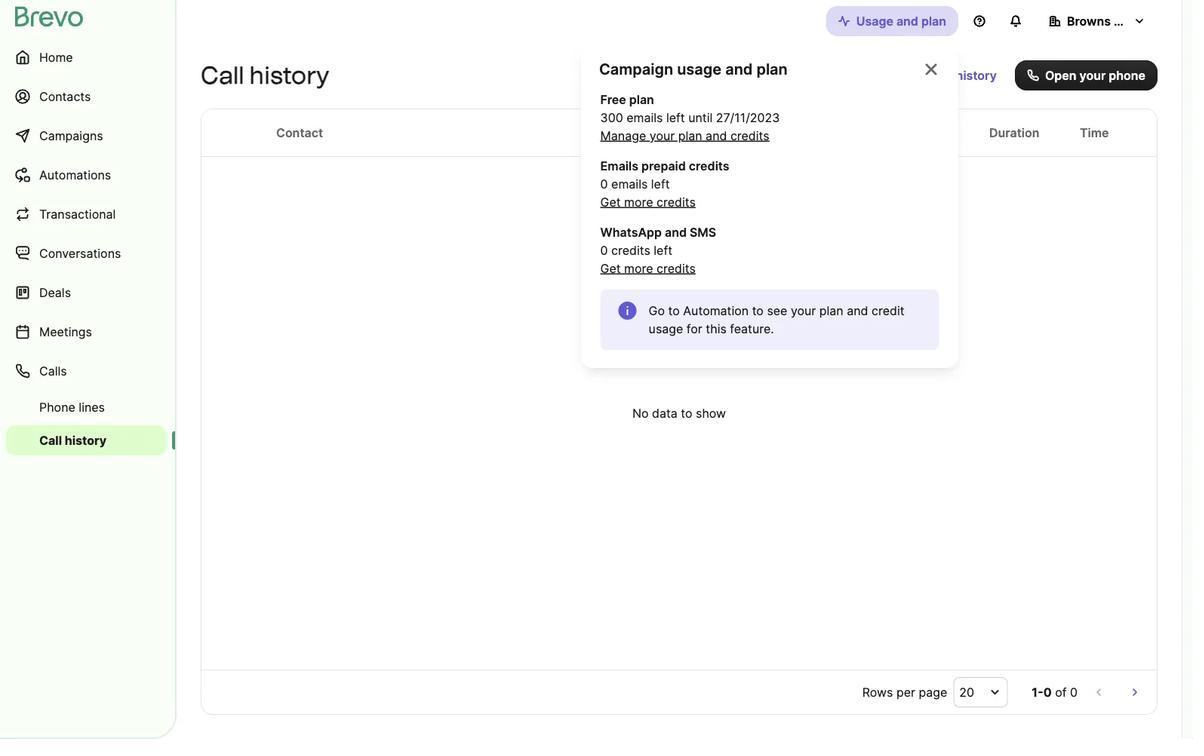 Task type: vqa. For each thing, say whether or not it's contained in the screenshot.
leftmost your
yes



Task type: describe. For each thing, give the bounding box(es) containing it.
whatsapp
[[601, 225, 662, 240]]

left for prepaid
[[651, 177, 670, 191]]

1-
[[1032, 686, 1044, 700]]

manage
[[601, 128, 646, 143]]

export call history button
[[861, 60, 1009, 91]]

campaign usage and plan dialog
[[581, 42, 959, 368]]

0 left of
[[1044, 686, 1052, 700]]

get for emails
[[601, 195, 621, 210]]

history inside button
[[956, 68, 997, 83]]

until
[[689, 110, 713, 125]]

browns enterprise button
[[1037, 6, 1175, 36]]

call history inside call history 'link'
[[39, 433, 107, 448]]

automations link
[[6, 157, 166, 193]]

0 for whatsapp
[[601, 243, 608, 258]]

2 horizontal spatial to
[[752, 303, 764, 318]]

manage your plan and credits link
[[601, 127, 770, 145]]

show
[[696, 406, 726, 421]]

phone
[[39, 400, 75, 415]]

contacts
[[39, 89, 91, 104]]

20
[[960, 686, 975, 700]]

credits down sms
[[657, 261, 696, 276]]

call inside 'link'
[[39, 433, 62, 448]]

lines
[[79, 400, 105, 415]]

deals link
[[6, 275, 166, 311]]

0 horizontal spatial to
[[669, 303, 680, 318]]

your inside free plan 300 emails left until 27/11/2023 manage your plan and credits
[[650, 128, 675, 143]]

campaign usage and plan
[[599, 60, 788, 79]]

plan down until
[[678, 128, 703, 143]]

go to automation to see your plan and credit usage for this feature. alert
[[601, 290, 939, 350]]

and inside the 'go to automation to see your plan and credit usage for this feature.'
[[847, 303, 869, 318]]

left for and
[[654, 243, 673, 258]]

1-0 of 0
[[1032, 686, 1078, 700]]

browns enterprise
[[1068, 14, 1175, 28]]

contacts link
[[6, 79, 166, 115]]

phone
[[1109, 68, 1146, 83]]

deals
[[39, 285, 71, 300]]

transactional link
[[6, 196, 166, 233]]

call history link
[[6, 426, 166, 456]]

calls link
[[6, 353, 166, 390]]

get more credits link for credits
[[601, 260, 696, 278]]

contact
[[276, 125, 323, 140]]

1 horizontal spatial call
[[201, 61, 244, 90]]

call
[[933, 68, 953, 83]]

usage and plan button
[[826, 6, 959, 36]]

this
[[706, 322, 727, 336]]

emails inside emails prepaid credits 0 emails left get more credits
[[612, 177, 648, 191]]

0 for 1-
[[1071, 686, 1078, 700]]

automation
[[683, 303, 749, 318]]

prepaid
[[642, 159, 686, 173]]

conversations link
[[6, 236, 166, 272]]

emails
[[601, 159, 639, 173]]

300
[[601, 110, 623, 125]]

whatsapp and sms 0 credits left get more credits
[[601, 225, 717, 276]]

credits down whatsapp
[[612, 243, 651, 258]]

free plan 300 emails left until 27/11/2023 manage your plan and credits
[[601, 92, 780, 143]]

home
[[39, 50, 73, 65]]

see
[[767, 303, 788, 318]]

enterprise
[[1114, 14, 1175, 28]]

get for credits
[[601, 261, 621, 276]]



Task type: locate. For each thing, give the bounding box(es) containing it.
history inside 'link'
[[65, 433, 107, 448]]

time
[[1080, 125, 1109, 140]]

your inside the 'go to automation to see your plan and credit usage for this feature.'
[[791, 303, 816, 318]]

meetings
[[39, 325, 92, 339]]

get up whatsapp
[[601, 195, 621, 210]]

0 vertical spatial more
[[624, 195, 653, 210]]

your up the "prepaid"
[[650, 128, 675, 143]]

more up whatsapp
[[624, 195, 653, 210]]

2 horizontal spatial your
[[1080, 68, 1106, 83]]

1 horizontal spatial history
[[250, 61, 329, 90]]

rows per page
[[863, 686, 948, 700]]

campaigns
[[39, 128, 103, 143]]

left
[[667, 110, 685, 125], [651, 177, 670, 191], [654, 243, 673, 258]]

history right call
[[956, 68, 997, 83]]

more for emails
[[624, 195, 653, 210]]

sms
[[690, 225, 717, 240]]

open your phone button
[[1015, 60, 1158, 91]]

0 vertical spatial get
[[601, 195, 621, 210]]

plan right see in the right top of the page
[[820, 303, 844, 318]]

rows
[[863, 686, 893, 700]]

0 vertical spatial emails
[[627, 110, 663, 125]]

and inside whatsapp and sms 0 credits left get more credits
[[665, 225, 687, 240]]

go
[[649, 303, 665, 318]]

home link
[[6, 39, 166, 75]]

credits down 27/11/2023
[[731, 128, 770, 143]]

of
[[1056, 686, 1067, 700]]

plan
[[922, 14, 947, 28], [757, 60, 788, 79], [629, 92, 654, 107], [678, 128, 703, 143], [820, 303, 844, 318]]

open your phone
[[1046, 68, 1146, 83]]

0 down whatsapp
[[601, 243, 608, 258]]

1 vertical spatial more
[[624, 261, 653, 276]]

1 vertical spatial your
[[650, 128, 675, 143]]

feature.
[[730, 322, 774, 336]]

browns
[[1068, 14, 1111, 28]]

get more credits link up whatsapp
[[601, 193, 696, 211]]

transactional
[[39, 207, 116, 222]]

emails inside free plan 300 emails left until 27/11/2023 manage your plan and credits
[[627, 110, 663, 125]]

0 horizontal spatial your
[[650, 128, 675, 143]]

and inside button
[[897, 14, 919, 28]]

more down whatsapp
[[624, 261, 653, 276]]

0 vertical spatial left
[[667, 110, 685, 125]]

get inside emails prepaid credits 0 emails left get more credits
[[601, 195, 621, 210]]

duration
[[990, 125, 1040, 140]]

1 horizontal spatial to
[[681, 406, 693, 421]]

and inside free plan 300 emails left until 27/11/2023 manage your plan and credits
[[706, 128, 727, 143]]

1 more from the top
[[624, 195, 653, 210]]

to
[[669, 303, 680, 318], [752, 303, 764, 318], [681, 406, 693, 421]]

your inside 'button'
[[1080, 68, 1106, 83]]

and left credit
[[847, 303, 869, 318]]

phone lines
[[39, 400, 105, 415]]

usage down the go
[[649, 322, 683, 336]]

phone lines link
[[6, 393, 166, 423]]

2 vertical spatial your
[[791, 303, 816, 318]]

more inside emails prepaid credits 0 emails left get more credits
[[624, 195, 653, 210]]

page
[[919, 686, 948, 700]]

get more credits link down whatsapp
[[601, 260, 696, 278]]

emails
[[627, 110, 663, 125], [612, 177, 648, 191]]

usage
[[677, 60, 722, 79], [649, 322, 683, 336]]

credits down the "prepaid"
[[657, 195, 696, 210]]

more inside whatsapp and sms 0 credits left get more credits
[[624, 261, 653, 276]]

0 down emails
[[601, 177, 608, 191]]

0 vertical spatial get more credits link
[[601, 193, 696, 211]]

to right data
[[681, 406, 693, 421]]

0 inside emails prepaid credits 0 emails left get more credits
[[601, 177, 608, 191]]

free
[[601, 92, 626, 107]]

left down the "prepaid"
[[651, 177, 670, 191]]

campaigns link
[[6, 118, 166, 154]]

credits
[[731, 128, 770, 143], [689, 159, 730, 173], [657, 195, 696, 210], [612, 243, 651, 258], [657, 261, 696, 276]]

1 vertical spatial get more credits link
[[601, 260, 696, 278]]

and up 27/11/2023
[[726, 60, 753, 79]]

0 for emails
[[601, 177, 608, 191]]

plan up 27/11/2023
[[757, 60, 788, 79]]

and right the usage on the top
[[897, 14, 919, 28]]

get more credits link for emails
[[601, 193, 696, 211]]

usage inside the 'go to automation to see your plan and credit usage for this feature.'
[[649, 322, 683, 336]]

your right open
[[1080, 68, 1106, 83]]

no data to show
[[633, 406, 726, 421]]

and down until
[[706, 128, 727, 143]]

credit
[[872, 303, 905, 318]]

get down whatsapp
[[601, 261, 621, 276]]

1 vertical spatial call
[[39, 433, 62, 448]]

2 more from the top
[[624, 261, 653, 276]]

call history
[[201, 61, 329, 90], [39, 433, 107, 448]]

1 horizontal spatial your
[[791, 303, 816, 318]]

go to automation to see your plan and credit usage for this feature.
[[649, 303, 905, 336]]

2 get from the top
[[601, 261, 621, 276]]

to right the go
[[669, 303, 680, 318]]

1 horizontal spatial call history
[[201, 61, 329, 90]]

credits down manage your plan and credits link
[[689, 159, 730, 173]]

get inside whatsapp and sms 0 credits left get more credits
[[601, 261, 621, 276]]

call history up contact
[[201, 61, 329, 90]]

left inside emails prepaid credits 0 emails left get more credits
[[651, 177, 670, 191]]

left down whatsapp
[[654, 243, 673, 258]]

get more credits link
[[601, 193, 696, 211], [601, 260, 696, 278]]

1 get from the top
[[601, 195, 621, 210]]

plan up export call history button
[[922, 14, 947, 28]]

call
[[201, 61, 244, 90], [39, 433, 62, 448]]

1 get more credits link from the top
[[601, 193, 696, 211]]

1 vertical spatial call history
[[39, 433, 107, 448]]

meetings link
[[6, 314, 166, 350]]

emails prepaid credits 0 emails left get more credits
[[601, 159, 730, 210]]

1 vertical spatial emails
[[612, 177, 648, 191]]

campaign
[[599, 60, 674, 79]]

usage
[[857, 14, 894, 28]]

0 horizontal spatial history
[[65, 433, 107, 448]]

2 get more credits link from the top
[[601, 260, 696, 278]]

emails up manage at top right
[[627, 110, 663, 125]]

data
[[652, 406, 678, 421]]

0 inside whatsapp and sms 0 credits left get more credits
[[601, 243, 608, 258]]

get
[[601, 195, 621, 210], [601, 261, 621, 276]]

2 vertical spatial left
[[654, 243, 673, 258]]

0 horizontal spatial call history
[[39, 433, 107, 448]]

1 vertical spatial left
[[651, 177, 670, 191]]

20 button
[[954, 678, 1008, 708]]

automations
[[39, 168, 111, 182]]

0 horizontal spatial call
[[39, 433, 62, 448]]

left inside whatsapp and sms 0 credits left get more credits
[[654, 243, 673, 258]]

per
[[897, 686, 916, 700]]

plan inside the 'go to automation to see your plan and credit usage for this feature.'
[[820, 303, 844, 318]]

1 vertical spatial get
[[601, 261, 621, 276]]

export call history
[[891, 68, 997, 83]]

usage up until
[[677, 60, 722, 79]]

and left sms
[[665, 225, 687, 240]]

your
[[1080, 68, 1106, 83], [650, 128, 675, 143], [791, 303, 816, 318]]

0 vertical spatial your
[[1080, 68, 1106, 83]]

emails down emails
[[612, 177, 648, 191]]

history
[[250, 61, 329, 90], [956, 68, 997, 83], [65, 433, 107, 448]]

0 vertical spatial call history
[[201, 61, 329, 90]]

open
[[1046, 68, 1077, 83]]

history up contact
[[250, 61, 329, 90]]

no
[[633, 406, 649, 421]]

dialog
[[1182, 0, 1194, 740]]

left inside free plan 300 emails left until 27/11/2023 manage your plan and credits
[[667, 110, 685, 125]]

0
[[601, 177, 608, 191], [601, 243, 608, 258], [1044, 686, 1052, 700], [1071, 686, 1078, 700]]

conversations
[[39, 246, 121, 261]]

1 vertical spatial usage
[[649, 322, 683, 336]]

more for credits
[[624, 261, 653, 276]]

left up manage your plan and credits link
[[667, 110, 685, 125]]

0 right of
[[1071, 686, 1078, 700]]

and
[[897, 14, 919, 28], [726, 60, 753, 79], [706, 128, 727, 143], [665, 225, 687, 240], [847, 303, 869, 318]]

calls
[[39, 364, 67, 379]]

27/11/2023
[[716, 110, 780, 125]]

0 vertical spatial usage
[[677, 60, 722, 79]]

plan right free
[[629, 92, 654, 107]]

more
[[624, 195, 653, 210], [624, 261, 653, 276]]

2 horizontal spatial history
[[956, 68, 997, 83]]

to up feature.
[[752, 303, 764, 318]]

history down phone lines "link"
[[65, 433, 107, 448]]

0 vertical spatial call
[[201, 61, 244, 90]]

for
[[687, 322, 703, 336]]

credits inside free plan 300 emails left until 27/11/2023 manage your plan and credits
[[731, 128, 770, 143]]

call history down phone lines
[[39, 433, 107, 448]]

your right see in the right top of the page
[[791, 303, 816, 318]]

usage and plan
[[857, 14, 947, 28]]

export
[[891, 68, 930, 83]]

plan inside button
[[922, 14, 947, 28]]



